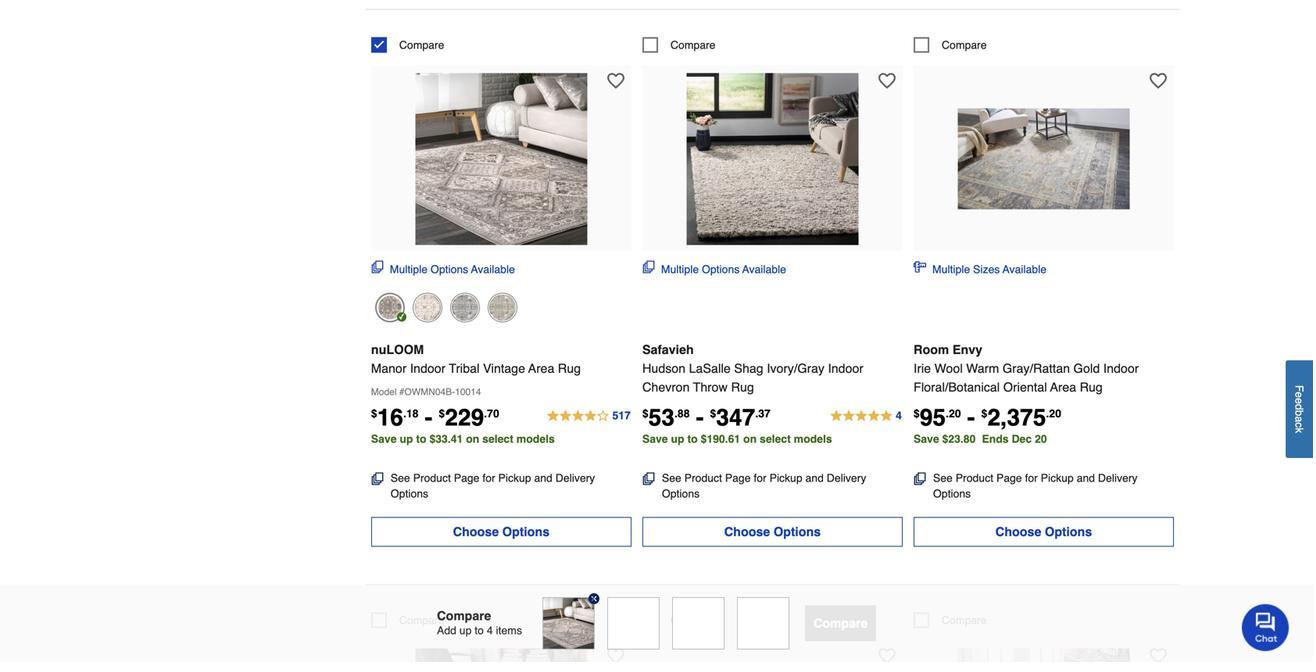 Task type: describe. For each thing, give the bounding box(es) containing it.
safavieh
[[642, 342, 694, 357]]

models for 347
[[794, 432, 832, 445]]

rug inside safavieh hudson lasalle shag ivory/gray indoor chevron throw rug
[[731, 380, 754, 394]]

rug inside nuloom manor indoor tribal vintage area rug
[[558, 361, 581, 375]]

area inside the room envy irie wool warm gray/rattan gold indoor floral/botanical oriental area rug
[[1050, 380, 1076, 394]]

4 $ from the left
[[710, 407, 716, 420]]

$53.88-$347.37 element
[[642, 404, 771, 431]]

multiple options available for 1st multiple options available link from left
[[390, 263, 515, 275]]

multiple sizes available link
[[914, 261, 1047, 277]]

owmn04b-
[[404, 386, 455, 397]]

1 choose from the left
[[453, 524, 499, 539]]

$95.20-$2,375.20 element
[[914, 404, 1061, 431]]

f e e d b a c k button
[[1286, 360, 1313, 458]]

to inside compare add up to 4 items
[[475, 624, 484, 637]]

shag
[[734, 361, 763, 375]]

3 and from the left
[[1077, 472, 1095, 484]]

2 see from the left
[[662, 472, 681, 484]]

.70
[[484, 407, 499, 420]]

f e e d b a c k
[[1293, 385, 1306, 433]]

multiple for multiple sizes available link
[[932, 263, 970, 275]]

compare for 1001407420 element
[[399, 614, 444, 626]]

95
[[920, 404, 946, 431]]

1 .20 from the left
[[946, 407, 961, 420]]

1 for from the left
[[483, 472, 495, 484]]

1 $ from the left
[[371, 407, 377, 420]]

3 pickup from the left
[[1041, 472, 1074, 484]]

compare for 1002276060 element
[[942, 614, 987, 626]]

select for 347
[[760, 432, 791, 445]]

envy
[[953, 342, 982, 357]]

lasalle
[[689, 361, 731, 375]]

2 choose options from the left
[[724, 524, 821, 539]]

select for 229
[[482, 432, 513, 445]]

vintage
[[483, 361, 525, 375]]

0 horizontal spatial heart outline image
[[607, 647, 624, 662]]

tribal
[[449, 361, 480, 375]]

floral/botanical
[[914, 380, 1000, 394]]

2 pickup from the left
[[770, 472, 802, 484]]

available for second multiple options available link from the left
[[742, 263, 786, 275]]

up inside compare add up to 4 items
[[459, 624, 472, 637]]

throw
[[693, 380, 728, 394]]

safavieh hudson lasalle shag ivory/gray indoor chevron throw rug image
[[687, 73, 859, 245]]

d
[[1293, 404, 1306, 410]]

b
[[1293, 410, 1306, 416]]

area inside nuloom manor indoor tribal vintage area rug
[[528, 361, 554, 375]]

add
[[437, 624, 456, 637]]

compare for compare button at the right bottom
[[814, 616, 868, 630]]

room envy irie wool warm gray/rattan gold indoor floral/botanical oriental area rug image
[[958, 73, 1130, 245]]

1 pickup from the left
[[498, 472, 531, 484]]

3 for from the left
[[1025, 472, 1038, 484]]

a
[[1293, 416, 1306, 422]]

229
[[445, 404, 484, 431]]

2 choose from the left
[[724, 524, 770, 539]]

6 $ from the left
[[981, 407, 987, 420]]

3 choose options link from the left
[[914, 517, 1174, 547]]

5000228225 element
[[371, 37, 444, 53]]

1000496657 element
[[642, 37, 716, 53]]

compare inside compare add up to 4 items
[[437, 608, 491, 623]]

.88
[[675, 407, 690, 420]]

safavieh hudson lasalle shag ivory/gray indoor chevron throw rug
[[642, 342, 863, 394]]

5005495657 element
[[642, 612, 716, 628]]

$ 95 .20 - $ 2,375 .20
[[914, 404, 1061, 431]]

manor
[[371, 361, 407, 375]]

model # owmn04b-10014
[[371, 386, 481, 397]]

to for 16
[[416, 432, 426, 445]]

c
[[1293, 422, 1306, 428]]

$16.18-$229.70 element
[[371, 404, 499, 431]]

to for 53
[[687, 432, 698, 445]]

1 page from the left
[[454, 472, 479, 484]]

.18
[[403, 407, 418, 420]]

up for 53
[[671, 432, 684, 445]]

irie
[[914, 361, 931, 375]]

f
[[1293, 385, 1306, 392]]

3 see from the left
[[933, 472, 953, 484]]

2 product from the left
[[684, 472, 722, 484]]

.37
[[755, 407, 771, 420]]

2 multiple options available link from the left
[[642, 261, 786, 277]]

save up to $190.61 on select models
[[642, 432, 832, 445]]

gray/rattan
[[1003, 361, 1070, 375]]

up for 16
[[400, 432, 413, 445]]

compare for 5000228225 element
[[399, 39, 444, 51]]

nuloom manor indoor tribal vintage area rug image
[[415, 73, 587, 245]]

oriental
[[1003, 380, 1047, 394]]

$190.61
[[701, 432, 740, 445]]

347
[[716, 404, 755, 431]]

remove this product image
[[589, 593, 599, 604]]

ivory/gray
[[767, 361, 824, 375]]

save for 53
[[642, 432, 668, 445]]

charcoal image
[[488, 293, 517, 322]]

compare button
[[805, 605, 876, 641]]

available for 1st multiple options available link from left
[[471, 263, 515, 275]]

- for 2,375
[[967, 404, 975, 431]]

dec
[[1012, 432, 1032, 445]]

ends
[[982, 432, 1009, 445]]

1002276060 element
[[914, 612, 987, 628]]

1 choose options from the left
[[453, 524, 550, 539]]

available for multiple sizes available link
[[1003, 263, 1047, 275]]

5005498545 element
[[914, 37, 987, 53]]

gray image
[[375, 293, 405, 322]]

models for 229
[[516, 432, 555, 445]]

2 for from the left
[[754, 472, 767, 484]]

save for 16
[[371, 432, 397, 445]]



Task type: locate. For each thing, give the bounding box(es) containing it.
2 horizontal spatial and
[[1077, 472, 1095, 484]]

4 inside "5 stars" image
[[896, 409, 902, 422]]

wool
[[934, 361, 963, 375]]

4 left items
[[487, 624, 493, 637]]

1 save from the left
[[371, 432, 397, 445]]

multiple options available
[[390, 263, 515, 275], [661, 263, 786, 275]]

indoor inside the room envy irie wool warm gray/rattan gold indoor floral/botanical oriental area rug
[[1103, 361, 1139, 375]]

ends dec 20 element
[[982, 432, 1053, 445]]

up down .18
[[400, 432, 413, 445]]

see product page for pickup and delivery options down save up to $33.41 on select models at the left
[[391, 472, 595, 500]]

compare
[[399, 39, 444, 51], [671, 39, 716, 51], [942, 39, 987, 51], [437, 608, 491, 623], [399, 614, 444, 626], [671, 614, 716, 626], [942, 614, 987, 626], [814, 616, 868, 630]]

compare inside 1001407420 element
[[399, 614, 444, 626]]

to left items
[[475, 624, 484, 637]]

1 vertical spatial heart outline image
[[607, 647, 624, 662]]

0 horizontal spatial product
[[413, 472, 451, 484]]

1 horizontal spatial choose
[[724, 524, 770, 539]]

on down "347"
[[743, 432, 757, 445]]

2 horizontal spatial choose options link
[[914, 517, 1174, 547]]

warm
[[966, 361, 999, 375]]

indoor inside safavieh hudson lasalle shag ivory/gray indoor chevron throw rug
[[828, 361, 863, 375]]

indoor inside nuloom manor indoor tribal vintage area rug
[[410, 361, 445, 375]]

2 available from the left
[[742, 263, 786, 275]]

2 horizontal spatial product
[[956, 472, 993, 484]]

2 delivery from the left
[[827, 472, 866, 484]]

2 horizontal spatial page
[[996, 472, 1022, 484]]

e
[[1293, 392, 1306, 398], [1293, 398, 1306, 404]]

2 - from the left
[[696, 404, 704, 431]]

2 choose options link from the left
[[642, 517, 903, 547]]

savings save $23.80 element
[[914, 432, 1053, 445]]

for
[[483, 472, 495, 484], [754, 472, 767, 484], [1025, 472, 1038, 484]]

4 inside compare add up to 4 items
[[487, 624, 493, 637]]

0 horizontal spatial up
[[400, 432, 413, 445]]

heart outline image
[[878, 72, 896, 89], [607, 647, 624, 662]]

1 horizontal spatial available
[[742, 263, 786, 275]]

2 on from the left
[[743, 432, 757, 445]]

4 left 95
[[896, 409, 902, 422]]

$ up savings save $23.80 element
[[981, 407, 987, 420]]

2 e from the top
[[1293, 398, 1306, 404]]

pickup down '20'
[[1041, 472, 1074, 484]]

2 horizontal spatial available
[[1003, 263, 1047, 275]]

1 - from the left
[[425, 404, 433, 431]]

for down save up to $33.41 on select models at the left
[[483, 472, 495, 484]]

3 see product page for pickup and delivery options from the left
[[933, 472, 1138, 500]]

1 horizontal spatial choose options
[[724, 524, 821, 539]]

chat invite button image
[[1242, 603, 1290, 651]]

16
[[377, 404, 403, 431]]

3 save from the left
[[914, 432, 939, 445]]

product down $190.61
[[684, 472, 722, 484]]

1 horizontal spatial -
[[696, 404, 704, 431]]

beige image
[[413, 293, 442, 322]]

save down 95
[[914, 432, 939, 445]]

rug
[[558, 361, 581, 375], [731, 380, 754, 394], [1080, 380, 1103, 394]]

0 horizontal spatial delivery
[[555, 472, 595, 484]]

1 on from the left
[[466, 432, 479, 445]]

items
[[496, 624, 522, 637]]

area down gold
[[1050, 380, 1076, 394]]

.20
[[946, 407, 961, 420], [1046, 407, 1061, 420]]

2 horizontal spatial multiple
[[932, 263, 970, 275]]

product
[[413, 472, 451, 484], [684, 472, 722, 484], [956, 472, 993, 484]]

1 multiple options available from the left
[[390, 263, 515, 275]]

models down 4 stars image
[[516, 432, 555, 445]]

1 horizontal spatial area
[[1050, 380, 1076, 394]]

1 horizontal spatial multiple
[[661, 263, 699, 275]]

1 indoor from the left
[[410, 361, 445, 375]]

1 horizontal spatial heart outline image
[[878, 72, 896, 89]]

multiple
[[390, 263, 428, 275], [661, 263, 699, 275], [932, 263, 970, 275]]

multiple options available link
[[371, 261, 515, 277], [642, 261, 786, 277]]

save
[[371, 432, 397, 445], [642, 432, 668, 445], [914, 432, 939, 445]]

hudson
[[642, 361, 685, 375]]

0 horizontal spatial page
[[454, 472, 479, 484]]

compare inside compare button
[[814, 616, 868, 630]]

1 horizontal spatial 4
[[896, 409, 902, 422]]

choose
[[453, 524, 499, 539], [724, 524, 770, 539], [996, 524, 1041, 539]]

see product page for pickup and delivery options
[[391, 472, 595, 500], [662, 472, 866, 500], [933, 472, 1138, 500]]

compare for 5005495657 element
[[671, 614, 716, 626]]

chevron
[[642, 380, 690, 394]]

select down .37 at the right bottom
[[760, 432, 791, 445]]

up
[[400, 432, 413, 445], [671, 432, 684, 445], [459, 624, 472, 637]]

.20 up $23.80
[[946, 407, 961, 420]]

model
[[371, 386, 397, 397]]

2 multiple options available from the left
[[661, 263, 786, 275]]

517
[[612, 409, 631, 422]]

page down ends dec 20 element
[[996, 472, 1022, 484]]

delivery
[[555, 472, 595, 484], [827, 472, 866, 484], [1098, 472, 1138, 484]]

multiple sizes available
[[932, 263, 1047, 275]]

compare inside 1002276060 element
[[942, 614, 987, 626]]

e up d
[[1293, 392, 1306, 398]]

2 horizontal spatial indoor
[[1103, 361, 1139, 375]]

room envy irie wool warm gray/rattan gold indoor floral/botanical oriental area rug
[[914, 342, 1139, 394]]

select
[[482, 432, 513, 445], [760, 432, 791, 445]]

and
[[534, 472, 552, 484], [805, 472, 824, 484], [1077, 472, 1095, 484]]

3 delivery from the left
[[1098, 472, 1138, 484]]

multiple options available for second multiple options available link from the left
[[661, 263, 786, 275]]

1 horizontal spatial see product page for pickup and delivery options
[[662, 472, 866, 500]]

$ down the model
[[371, 407, 377, 420]]

for down 'save up to $190.61 on select models'
[[754, 472, 767, 484]]

1 horizontal spatial indoor
[[828, 361, 863, 375]]

$ down irie
[[914, 407, 920, 420]]

1 available from the left
[[471, 263, 515, 275]]

- for 229
[[425, 404, 433, 431]]

0 horizontal spatial indoor
[[410, 361, 445, 375]]

choose options link
[[371, 517, 631, 547], [642, 517, 903, 547], [914, 517, 1174, 547]]

0 horizontal spatial available
[[471, 263, 515, 275]]

3 available from the left
[[1003, 263, 1047, 275]]

0 horizontal spatial multiple options available link
[[371, 261, 515, 277]]

3 page from the left
[[996, 472, 1022, 484]]

k
[[1293, 428, 1306, 433]]

indoor right ivory/gray
[[828, 361, 863, 375]]

1 see from the left
[[391, 472, 410, 484]]

available
[[471, 263, 515, 275], [742, 263, 786, 275], [1003, 263, 1047, 275]]

1 multiple from the left
[[390, 263, 428, 275]]

53
[[648, 404, 675, 431]]

up right add
[[459, 624, 472, 637]]

- up save $23.80 ends dec 20
[[967, 404, 975, 431]]

compare inside the 1000496657 element
[[671, 39, 716, 51]]

save up to $33.41 on select models
[[371, 432, 555, 445]]

choose options
[[453, 524, 550, 539], [724, 524, 821, 539], [996, 524, 1092, 539]]

2 horizontal spatial choose
[[996, 524, 1041, 539]]

0 horizontal spatial rug
[[558, 361, 581, 375]]

product down "$33.41"
[[413, 472, 451, 484]]

#
[[399, 386, 404, 397]]

to left "$33.41"
[[416, 432, 426, 445]]

compare inside 5000228225 element
[[399, 39, 444, 51]]

indoor up model # owmn04b-10014
[[410, 361, 445, 375]]

$ up $190.61
[[710, 407, 716, 420]]

rug up 517 button
[[558, 361, 581, 375]]

$23.80
[[942, 432, 976, 445]]

page down save up to $33.41 on select models at the left
[[454, 472, 479, 484]]

multiple for 1st multiple options available link from left
[[390, 263, 428, 275]]

see
[[391, 472, 410, 484], [662, 472, 681, 484], [933, 472, 953, 484]]

2 horizontal spatial delivery
[[1098, 472, 1138, 484]]

compare for 5005498545 element
[[942, 39, 987, 51]]

0 horizontal spatial multiple
[[390, 263, 428, 275]]

rug down shag on the right bottom of the page
[[731, 380, 754, 394]]

3 $ from the left
[[642, 407, 648, 420]]

1 horizontal spatial to
[[475, 624, 484, 637]]

10014
[[455, 386, 481, 397]]

1 horizontal spatial .20
[[1046, 407, 1061, 420]]

0 horizontal spatial save
[[371, 432, 397, 445]]

1 horizontal spatial multiple options available link
[[642, 261, 786, 277]]

options
[[431, 263, 468, 275], [702, 263, 740, 275], [391, 487, 428, 500], [662, 487, 700, 500], [933, 487, 971, 500], [502, 524, 550, 539], [774, 524, 821, 539], [1045, 524, 1092, 539]]

see down $23.80
[[933, 472, 953, 484]]

1 product from the left
[[413, 472, 451, 484]]

2 multiple from the left
[[661, 263, 699, 275]]

1001407420 element
[[371, 612, 444, 628]]

0 vertical spatial heart outline image
[[878, 72, 896, 89]]

5 $ from the left
[[914, 407, 920, 420]]

1 and from the left
[[534, 472, 552, 484]]

3 product from the left
[[956, 472, 993, 484]]

4 stars image
[[546, 407, 631, 425]]

multiple for second multiple options available link from the left
[[661, 263, 699, 275]]

0 horizontal spatial choose options link
[[371, 517, 631, 547]]

2 .20 from the left
[[1046, 407, 1061, 420]]

e up b on the bottom right of page
[[1293, 398, 1306, 404]]

compare inside 5005495657 element
[[671, 614, 716, 626]]

to
[[416, 432, 426, 445], [687, 432, 698, 445], [475, 624, 484, 637]]

page down 'save up to $190.61 on select models'
[[725, 472, 751, 484]]

2 save from the left
[[642, 432, 668, 445]]

0 vertical spatial 4
[[896, 409, 902, 422]]

models down "5 stars" image
[[794, 432, 832, 445]]

pickup down save up to $33.41 on select models at the left
[[498, 472, 531, 484]]

3 indoor from the left
[[1103, 361, 1139, 375]]

2 page from the left
[[725, 472, 751, 484]]

1 select from the left
[[482, 432, 513, 445]]

1 horizontal spatial for
[[754, 472, 767, 484]]

0 horizontal spatial for
[[483, 472, 495, 484]]

1 horizontal spatial and
[[805, 472, 824, 484]]

1 horizontal spatial models
[[794, 432, 832, 445]]

0 horizontal spatial multiple options available
[[390, 263, 515, 275]]

on for 347
[[743, 432, 757, 445]]

2 horizontal spatial save
[[914, 432, 939, 445]]

area
[[528, 361, 554, 375], [1050, 380, 1076, 394]]

0 horizontal spatial pickup
[[498, 472, 531, 484]]

2 see product page for pickup and delivery options from the left
[[662, 472, 866, 500]]

1 models from the left
[[516, 432, 555, 445]]

2 $ from the left
[[439, 407, 445, 420]]

2 horizontal spatial see
[[933, 472, 953, 484]]

-
[[425, 404, 433, 431], [696, 404, 704, 431], [967, 404, 975, 431]]

save $23.80 ends dec 20
[[914, 432, 1047, 445]]

indoor right gold
[[1103, 361, 1139, 375]]

0 horizontal spatial see product page for pickup and delivery options
[[391, 472, 595, 500]]

0 horizontal spatial choose options
[[453, 524, 550, 539]]

1 choose options link from the left
[[371, 517, 631, 547]]

2 horizontal spatial -
[[967, 404, 975, 431]]

2 horizontal spatial up
[[671, 432, 684, 445]]

1 multiple options available link from the left
[[371, 261, 515, 277]]

3 choose from the left
[[996, 524, 1041, 539]]

models
[[516, 432, 555, 445], [794, 432, 832, 445]]

0 horizontal spatial to
[[416, 432, 426, 445]]

on down "229"
[[466, 432, 479, 445]]

2 horizontal spatial to
[[687, 432, 698, 445]]

area right "vintage"
[[528, 361, 554, 375]]

- right .18
[[425, 404, 433, 431]]

0 vertical spatial area
[[528, 361, 554, 375]]

0 horizontal spatial -
[[425, 404, 433, 431]]

compare add up to 4 items
[[437, 608, 522, 637]]

indoor
[[410, 361, 445, 375], [828, 361, 863, 375], [1103, 361, 1139, 375]]

1 delivery from the left
[[555, 472, 595, 484]]

1 horizontal spatial up
[[459, 624, 472, 637]]

1 horizontal spatial product
[[684, 472, 722, 484]]

1 horizontal spatial on
[[743, 432, 757, 445]]

$ 53 .88 - $ 347 .37
[[642, 404, 771, 431]]

1 horizontal spatial see
[[662, 472, 681, 484]]

- for 347
[[696, 404, 704, 431]]

for down '20'
[[1025, 472, 1038, 484]]

1 horizontal spatial rug
[[731, 380, 754, 394]]

on for 229
[[466, 432, 479, 445]]

2 and from the left
[[805, 472, 824, 484]]

2 horizontal spatial choose options
[[996, 524, 1092, 539]]

2 horizontal spatial for
[[1025, 472, 1038, 484]]

1 horizontal spatial save
[[642, 432, 668, 445]]

2 models from the left
[[794, 432, 832, 445]]

$
[[371, 407, 377, 420], [439, 407, 445, 420], [642, 407, 648, 420], [710, 407, 716, 420], [914, 407, 920, 420], [981, 407, 987, 420]]

1 horizontal spatial delivery
[[827, 472, 866, 484]]

517 button
[[546, 407, 631, 425]]

0 horizontal spatial .20
[[946, 407, 961, 420]]

1 vertical spatial 4
[[487, 624, 493, 637]]

3 choose options from the left
[[996, 524, 1092, 539]]

0 horizontal spatial area
[[528, 361, 554, 375]]

0 horizontal spatial models
[[516, 432, 555, 445]]

to down $ 53 .88 - $ 347 .37
[[687, 432, 698, 445]]

4 button
[[829, 407, 903, 425]]

rug down gold
[[1080, 380, 1103, 394]]

1 see product page for pickup and delivery options from the left
[[391, 472, 595, 500]]

compare inside 5005498545 element
[[942, 39, 987, 51]]

see down 53
[[662, 472, 681, 484]]

select down .70
[[482, 432, 513, 445]]

- right .88
[[696, 404, 704, 431]]

1 vertical spatial area
[[1050, 380, 1076, 394]]

0 horizontal spatial select
[[482, 432, 513, 445]]

2,375
[[987, 404, 1046, 431]]

save down 53
[[642, 432, 668, 445]]

0 horizontal spatial choose
[[453, 524, 499, 539]]

.20 up '20'
[[1046, 407, 1061, 420]]

5 stars image
[[829, 407, 903, 425]]

on
[[466, 432, 479, 445], [743, 432, 757, 445]]

1 horizontal spatial multiple options available
[[661, 263, 786, 275]]

1 horizontal spatial page
[[725, 472, 751, 484]]

1 horizontal spatial choose options link
[[642, 517, 903, 547]]

sizes
[[973, 263, 1000, 275]]

2 horizontal spatial rug
[[1080, 380, 1103, 394]]

0 horizontal spatial 4
[[487, 624, 493, 637]]

3 multiple from the left
[[932, 263, 970, 275]]

see product page for pickup and delivery options down 'save up to $190.61 on select models'
[[662, 472, 866, 500]]

4
[[896, 409, 902, 422], [487, 624, 493, 637]]

$ 16 .18 - $ 229 .70
[[371, 404, 499, 431]]

2 horizontal spatial pickup
[[1041, 472, 1074, 484]]

3 - from the left
[[967, 404, 975, 431]]

save down 16
[[371, 432, 397, 445]]

room
[[914, 342, 949, 357]]

page
[[454, 472, 479, 484], [725, 472, 751, 484], [996, 472, 1022, 484]]

2 indoor from the left
[[828, 361, 863, 375]]

pickup down 'save up to $190.61 on select models'
[[770, 472, 802, 484]]

pickup
[[498, 472, 531, 484], [770, 472, 802, 484], [1041, 472, 1074, 484]]

1 horizontal spatial pickup
[[770, 472, 802, 484]]

rug inside the room envy irie wool warm gray/rattan gold indoor floral/botanical oriental area rug
[[1080, 380, 1103, 394]]

compare for the 1000496657 element
[[671, 39, 716, 51]]

gold
[[1073, 361, 1100, 375]]

1 e from the top
[[1293, 392, 1306, 398]]

$ right 517
[[642, 407, 648, 420]]

up down .88
[[671, 432, 684, 445]]

nuloom manor indoor tribal vintage area rug
[[371, 342, 581, 375]]

heart outline image
[[607, 72, 624, 89], [1150, 72, 1167, 89], [878, 647, 896, 662], [1150, 647, 1167, 662]]

2 select from the left
[[760, 432, 791, 445]]

see down 16
[[391, 472, 410, 484]]

1 horizontal spatial select
[[760, 432, 791, 445]]

$33.41
[[429, 432, 463, 445]]

blue image
[[450, 293, 480, 322]]

0 horizontal spatial and
[[534, 472, 552, 484]]

see product page for pickup and delivery options down '20'
[[933, 472, 1138, 500]]

20
[[1035, 432, 1047, 445]]

0 horizontal spatial see
[[391, 472, 410, 484]]

nuloom
[[371, 342, 424, 357]]

product down save $23.80 ends dec 20
[[956, 472, 993, 484]]

2 horizontal spatial see product page for pickup and delivery options
[[933, 472, 1138, 500]]

$ down the owmn04b-
[[439, 407, 445, 420]]

0 horizontal spatial on
[[466, 432, 479, 445]]



Task type: vqa. For each thing, say whether or not it's contained in the screenshot.
The Grinders in Shop Food Processors & Grinders link
no



